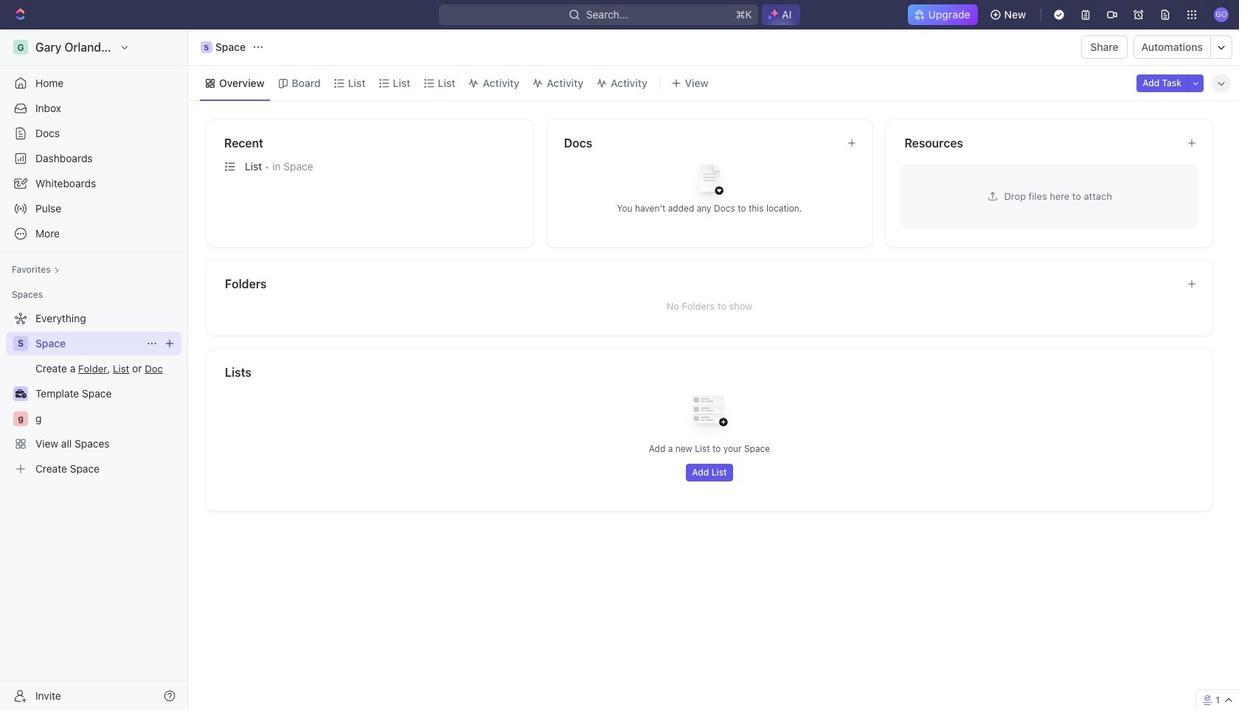 Task type: describe. For each thing, give the bounding box(es) containing it.
no most used docs image
[[680, 152, 739, 211]]

tree inside "sidebar" navigation
[[6, 307, 181, 481]]

space, , element inside "sidebar" navigation
[[13, 336, 28, 351]]

gary orlando's workspace, , element
[[13, 40, 28, 55]]



Task type: vqa. For each thing, say whether or not it's contained in the screenshot.
Due date within button
no



Task type: locate. For each thing, give the bounding box(es) containing it.
1 horizontal spatial space, , element
[[201, 41, 212, 53]]

0 vertical spatial space, , element
[[201, 41, 212, 53]]

0 horizontal spatial space, , element
[[13, 336, 28, 351]]

space, , element
[[201, 41, 212, 53], [13, 336, 28, 351]]

no lists icon. image
[[680, 384, 739, 443]]

business time image
[[15, 389, 26, 398]]

g, , element
[[13, 412, 28, 426]]

sidebar navigation
[[0, 30, 191, 710]]

tree
[[6, 307, 181, 481]]

1 vertical spatial space, , element
[[13, 336, 28, 351]]



